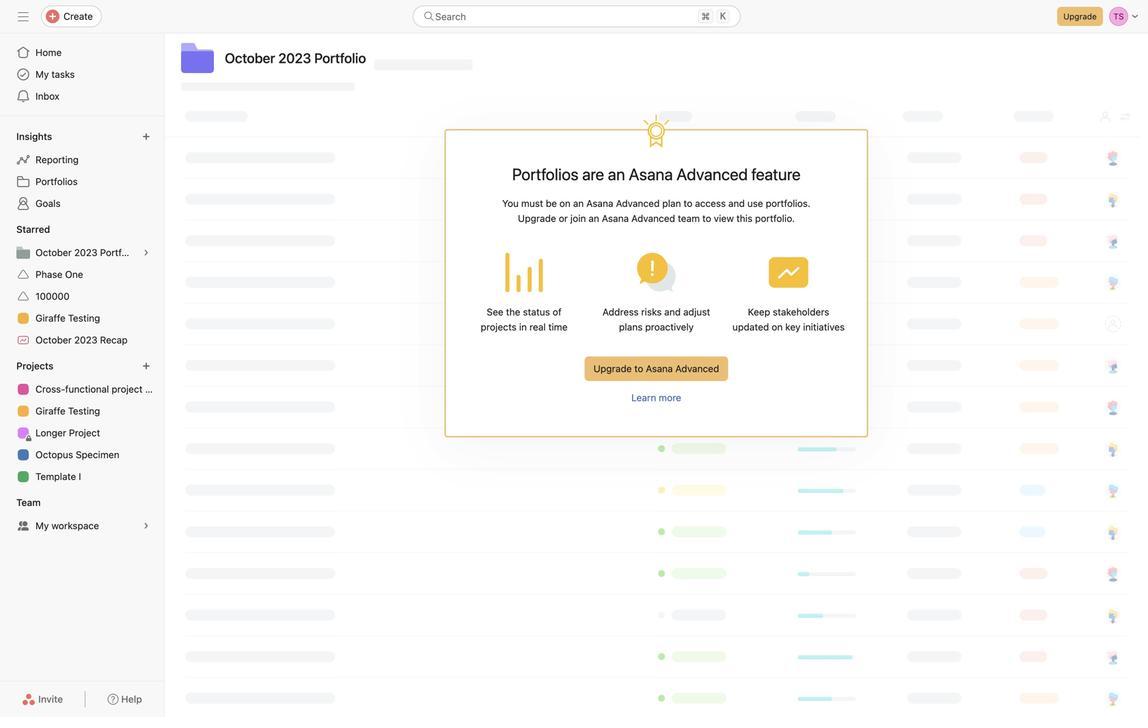 Task type: vqa. For each thing, say whether or not it's contained in the screenshot.
right More actions icon
no



Task type: describe. For each thing, give the bounding box(es) containing it.
keep
[[748, 307, 771, 318]]

status
[[523, 307, 550, 318]]

cross-
[[36, 384, 65, 395]]

my workspace
[[36, 521, 99, 532]]

project
[[112, 384, 143, 395]]

portfolio
[[100, 247, 137, 258]]

testing inside starred element
[[68, 313, 100, 324]]

the
[[506, 307, 521, 318]]

insights
[[16, 131, 52, 142]]

october for october 2023 portfolio
[[225, 50, 275, 66]]

2023 for portfolio
[[74, 247, 97, 258]]

help button
[[99, 688, 151, 712]]

plans
[[619, 322, 643, 333]]

october 2023 portfolio link
[[8, 242, 156, 264]]

portfolios are an asana advanced feature
[[512, 165, 801, 184]]

of
[[553, 307, 562, 318]]

plan inside you must be on an asana advanced plan to access and use portfolios. upgrade or join an asana advanced team to view this portfolio.
[[663, 198, 681, 209]]

asana right the join
[[602, 213, 629, 224]]

upgrade to asana advanced button
[[585, 357, 728, 382]]

risks
[[642, 307, 662, 318]]

team
[[678, 213, 700, 224]]

upgrade inside you must be on an asana advanced plan to access and use portfolios. upgrade or join an asana advanced team to view this portfolio.
[[518, 213, 556, 224]]

giraffe inside starred element
[[36, 313, 65, 324]]

projects button
[[14, 357, 66, 376]]

asana up you must be on an asana advanced plan to access and use portfolios. upgrade or join an asana advanced team to view this portfolio.
[[629, 165, 673, 184]]

starred element
[[0, 217, 164, 354]]

access
[[695, 198, 726, 209]]

see details, october 2023 portfolio image
[[142, 249, 150, 257]]

and inside address risks and adjust plans proactively
[[665, 307, 681, 318]]

reporting link
[[8, 149, 156, 171]]

2 giraffe testing link from the top
[[8, 401, 156, 423]]

keep stakeholders updated on key initiatives
[[733, 307, 845, 333]]

specimen
[[76, 450, 119, 461]]

hide sidebar image
[[18, 11, 29, 22]]

advanced feature
[[677, 165, 801, 184]]

are
[[583, 165, 605, 184]]

in
[[519, 322, 527, 333]]

see details, my workspace image
[[142, 522, 150, 531]]

1 vertical spatial an
[[573, 198, 584, 209]]

my tasks
[[36, 69, 75, 80]]

must
[[522, 198, 543, 209]]

updated
[[733, 322, 770, 333]]

giraffe testing for first giraffe testing link
[[36, 313, 100, 324]]

giraffe inside "projects" element
[[36, 406, 65, 417]]

upgrade for upgrade to asana advanced
[[594, 363, 632, 375]]

home
[[36, 47, 62, 58]]

projects
[[16, 361, 54, 372]]

asana down the are at the right top of the page
[[587, 198, 614, 209]]

0 vertical spatial advanced
[[616, 198, 660, 209]]

asana inside "button"
[[646, 363, 673, 375]]

k
[[721, 11, 726, 22]]

october 2023 portfolio
[[36, 247, 137, 258]]

address risks and adjust plans proactively
[[603, 307, 711, 333]]

cross-functional project plan link
[[8, 379, 164, 401]]

template i
[[36, 471, 81, 483]]

my for my workspace
[[36, 521, 49, 532]]

⌘
[[702, 11, 710, 22]]

phase one link
[[8, 264, 156, 286]]

project
[[69, 428, 100, 439]]

october 2023 recap link
[[8, 330, 156, 351]]

tasks
[[52, 69, 75, 80]]

octopus specimen link
[[8, 444, 156, 466]]

stakeholders
[[773, 307, 830, 318]]

2 horizontal spatial an
[[608, 165, 625, 184]]

initiatives
[[804, 322, 845, 333]]

2023 for recap
[[74, 335, 97, 346]]

giraffe testing for 2nd giraffe testing link from the top of the page
[[36, 406, 100, 417]]

you
[[503, 198, 519, 209]]

address
[[603, 307, 639, 318]]

view
[[714, 213, 734, 224]]

my tasks link
[[8, 64, 156, 85]]

team button
[[14, 494, 53, 513]]

portfolios.
[[766, 198, 811, 209]]

advanced inside "button"
[[676, 363, 720, 375]]

join
[[571, 213, 586, 224]]

create
[[64, 11, 93, 22]]

workspace
[[52, 521, 99, 532]]

create button
[[41, 5, 102, 27]]

one
[[65, 269, 83, 280]]



Task type: locate. For each thing, give the bounding box(es) containing it.
and up proactively
[[665, 307, 681, 318]]

1 vertical spatial and
[[665, 307, 681, 318]]

on for key
[[772, 322, 783, 333]]

portfolios for portfolios
[[36, 176, 78, 187]]

longer
[[36, 428, 66, 439]]

longer project link
[[8, 423, 156, 444]]

2 giraffe testing from the top
[[36, 406, 100, 417]]

2 testing from the top
[[68, 406, 100, 417]]

my for my tasks
[[36, 69, 49, 80]]

use
[[748, 198, 764, 209]]

starred
[[16, 224, 50, 235]]

1 horizontal spatial and
[[729, 198, 745, 209]]

0 vertical spatial and
[[729, 198, 745, 209]]

key
[[786, 322, 801, 333]]

and inside you must be on an asana advanced plan to access and use portfolios. upgrade or join an asana advanced team to view this portfolio.
[[729, 198, 745, 209]]

giraffe testing up longer project in the left of the page
[[36, 406, 100, 417]]

on
[[560, 198, 571, 209], [772, 322, 783, 333]]

0 vertical spatial giraffe testing link
[[8, 308, 156, 330]]

giraffe testing link up project
[[8, 401, 156, 423]]

1 horizontal spatial an
[[589, 213, 600, 224]]

1 vertical spatial giraffe testing
[[36, 406, 100, 417]]

adjust
[[684, 307, 711, 318]]

1 vertical spatial 2023
[[74, 335, 97, 346]]

new project or portfolio image
[[142, 362, 150, 371]]

testing down 100000 link
[[68, 313, 100, 324]]

upgrade inside upgrade to asana advanced "button"
[[594, 363, 632, 375]]

longer project
[[36, 428, 100, 439]]

giraffe down 100000
[[36, 313, 65, 324]]

invite
[[38, 694, 63, 706]]

portfolio.
[[756, 213, 795, 224]]

1 vertical spatial upgrade
[[518, 213, 556, 224]]

giraffe testing
[[36, 313, 100, 324], [36, 406, 100, 417]]

upgrade for upgrade
[[1064, 12, 1097, 21]]

0 horizontal spatial an
[[573, 198, 584, 209]]

2 vertical spatial to
[[635, 363, 644, 375]]

testing inside "projects" element
[[68, 406, 100, 417]]

2023 left recap
[[74, 335, 97, 346]]

goals link
[[8, 193, 156, 215]]

octopus specimen
[[36, 450, 119, 461]]

0 vertical spatial giraffe
[[36, 313, 65, 324]]

1 giraffe testing link from the top
[[8, 308, 156, 330]]

2 2023 from the top
[[74, 335, 97, 346]]

giraffe testing inside "projects" element
[[36, 406, 100, 417]]

1 2023 from the top
[[74, 247, 97, 258]]

2 horizontal spatial to
[[703, 213, 712, 224]]

to up team
[[684, 198, 693, 209]]

testing down cross-functional project plan link
[[68, 406, 100, 417]]

october for october 2023 recap
[[36, 335, 72, 346]]

0 vertical spatial an
[[608, 165, 625, 184]]

2 vertical spatial upgrade
[[594, 363, 632, 375]]

1 vertical spatial giraffe
[[36, 406, 65, 417]]

1 vertical spatial advanced
[[632, 213, 676, 224]]

giraffe testing inside starred element
[[36, 313, 100, 324]]

my workspace link
[[8, 516, 156, 537]]

my left tasks
[[36, 69, 49, 80]]

help
[[121, 694, 142, 706]]

plan down new project or portfolio icon
[[145, 384, 164, 395]]

advanced
[[616, 198, 660, 209], [632, 213, 676, 224], [676, 363, 720, 375]]

0 vertical spatial upgrade
[[1064, 12, 1097, 21]]

1 horizontal spatial on
[[772, 322, 783, 333]]

1 vertical spatial plan
[[145, 384, 164, 395]]

upgrade button
[[1058, 7, 1104, 26]]

new insights image
[[142, 133, 150, 141]]

portfolios inside "insights" element
[[36, 176, 78, 187]]

functional
[[65, 384, 109, 395]]

0 vertical spatial to
[[684, 198, 693, 209]]

phase
[[36, 269, 63, 280]]

2023 portfolio
[[278, 50, 366, 66]]

on inside keep stakeholders updated on key initiatives
[[772, 322, 783, 333]]

testing
[[68, 313, 100, 324], [68, 406, 100, 417]]

2023
[[74, 247, 97, 258], [74, 335, 97, 346]]

0 horizontal spatial on
[[560, 198, 571, 209]]

time
[[549, 322, 568, 333]]

2 giraffe from the top
[[36, 406, 65, 417]]

0 horizontal spatial plan
[[145, 384, 164, 395]]

0 horizontal spatial and
[[665, 307, 681, 318]]

my down team popup button in the left of the page
[[36, 521, 49, 532]]

more
[[659, 392, 682, 404]]

projects
[[481, 322, 517, 333]]

learn more
[[632, 392, 682, 404]]

be
[[546, 198, 557, 209]]

cross-functional project plan
[[36, 384, 164, 395]]

to up learn
[[635, 363, 644, 375]]

0 vertical spatial plan
[[663, 198, 681, 209]]

0 horizontal spatial portfolios
[[36, 176, 78, 187]]

upgrade to asana advanced
[[594, 363, 720, 375]]

i
[[79, 471, 81, 483]]

portfolios link
[[8, 171, 156, 193]]

asana
[[629, 165, 673, 184], [587, 198, 614, 209], [602, 213, 629, 224], [646, 363, 673, 375]]

an right the are at the right top of the page
[[608, 165, 625, 184]]

invite button
[[13, 688, 72, 712]]

1 vertical spatial to
[[703, 213, 712, 224]]

to
[[684, 198, 693, 209], [703, 213, 712, 224], [635, 363, 644, 375]]

0 vertical spatial october
[[225, 50, 275, 66]]

0 vertical spatial giraffe testing
[[36, 313, 100, 324]]

0 vertical spatial my
[[36, 69, 49, 80]]

october 2023 recap
[[36, 335, 128, 346]]

recap
[[100, 335, 128, 346]]

see
[[487, 307, 504, 318]]

phase one
[[36, 269, 83, 280]]

advanced left team
[[632, 213, 676, 224]]

1 horizontal spatial portfolios
[[512, 165, 579, 184]]

an right the join
[[589, 213, 600, 224]]

giraffe down cross- on the left bottom of page
[[36, 406, 65, 417]]

real
[[530, 322, 546, 333]]

and
[[729, 198, 745, 209], [665, 307, 681, 318]]

octopus
[[36, 450, 73, 461]]

giraffe testing link up october 2023 recap
[[8, 308, 156, 330]]

on left key
[[772, 322, 783, 333]]

to down access
[[703, 213, 712, 224]]

portfolios up 'be'
[[512, 165, 579, 184]]

my inside global element
[[36, 69, 49, 80]]

1 horizontal spatial upgrade
[[594, 363, 632, 375]]

home link
[[8, 42, 156, 64]]

2 horizontal spatial upgrade
[[1064, 12, 1097, 21]]

1 vertical spatial on
[[772, 322, 783, 333]]

2 my from the top
[[36, 521, 49, 532]]

portfolios for portfolios are an asana advanced feature
[[512, 165, 579, 184]]

teams element
[[0, 491, 164, 540]]

2 vertical spatial an
[[589, 213, 600, 224]]

portfolios
[[512, 165, 579, 184], [36, 176, 78, 187]]

0 horizontal spatial upgrade
[[518, 213, 556, 224]]

to inside "button"
[[635, 363, 644, 375]]

upgrade inside upgrade button
[[1064, 12, 1097, 21]]

2 vertical spatial october
[[36, 335, 72, 346]]

1 vertical spatial october
[[36, 247, 72, 258]]

october
[[225, 50, 275, 66], [36, 247, 72, 258], [36, 335, 72, 346]]

this
[[737, 213, 753, 224]]

team
[[16, 497, 41, 509]]

plan up team
[[663, 198, 681, 209]]

and up the this
[[729, 198, 745, 209]]

0 vertical spatial testing
[[68, 313, 100, 324]]

upgrade
[[1064, 12, 1097, 21], [518, 213, 556, 224], [594, 363, 632, 375]]

1 giraffe from the top
[[36, 313, 65, 324]]

an up the join
[[573, 198, 584, 209]]

giraffe testing link
[[8, 308, 156, 330], [8, 401, 156, 423]]

plan inside cross-functional project plan link
[[145, 384, 164, 395]]

template i link
[[8, 466, 156, 488]]

insights element
[[0, 124, 164, 217]]

portfolios down reporting
[[36, 176, 78, 187]]

proactively
[[646, 322, 694, 333]]

learn
[[632, 392, 657, 404]]

2023 up phase one link
[[74, 247, 97, 258]]

inbox link
[[8, 85, 156, 107]]

1 horizontal spatial plan
[[663, 198, 681, 209]]

1 vertical spatial giraffe testing link
[[8, 401, 156, 423]]

1 giraffe testing from the top
[[36, 313, 100, 324]]

1 horizontal spatial to
[[684, 198, 693, 209]]

global element
[[0, 34, 164, 116]]

advanced up more
[[676, 363, 720, 375]]

1 testing from the top
[[68, 313, 100, 324]]

see the status of projects in real time
[[481, 307, 568, 333]]

on for an
[[560, 198, 571, 209]]

0 vertical spatial 2023
[[74, 247, 97, 258]]

2 vertical spatial advanced
[[676, 363, 720, 375]]

0 vertical spatial on
[[560, 198, 571, 209]]

giraffe testing up october 2023 recap
[[36, 313, 100, 324]]

my inside teams element
[[36, 521, 49, 532]]

advanced down the portfolios are an asana advanced feature
[[616, 198, 660, 209]]

asana up the learn more "link"
[[646, 363, 673, 375]]

goals
[[36, 198, 61, 209]]

october 2023 portfolio
[[225, 50, 366, 66]]

1 vertical spatial my
[[36, 521, 49, 532]]

inbox
[[36, 91, 60, 102]]

october for october 2023 portfolio
[[36, 247, 72, 258]]

1 vertical spatial testing
[[68, 406, 100, 417]]

1 my from the top
[[36, 69, 49, 80]]

on inside you must be on an asana advanced plan to access and use portfolios. upgrade or join an asana advanced team to view this portfolio.
[[560, 198, 571, 209]]

learn more link
[[632, 392, 682, 404]]

100000 link
[[8, 286, 156, 308]]

projects element
[[0, 354, 164, 491]]

100000
[[36, 291, 70, 302]]

on right 'be'
[[560, 198, 571, 209]]

template
[[36, 471, 76, 483]]

or
[[559, 213, 568, 224]]

0 horizontal spatial to
[[635, 363, 644, 375]]

reporting
[[36, 154, 79, 165]]

you must be on an asana advanced plan to access and use portfolios. upgrade or join an asana advanced team to view this portfolio.
[[503, 198, 811, 224]]

None field
[[413, 5, 741, 27]]

Search tasks, projects, and more text field
[[413, 5, 741, 27]]



